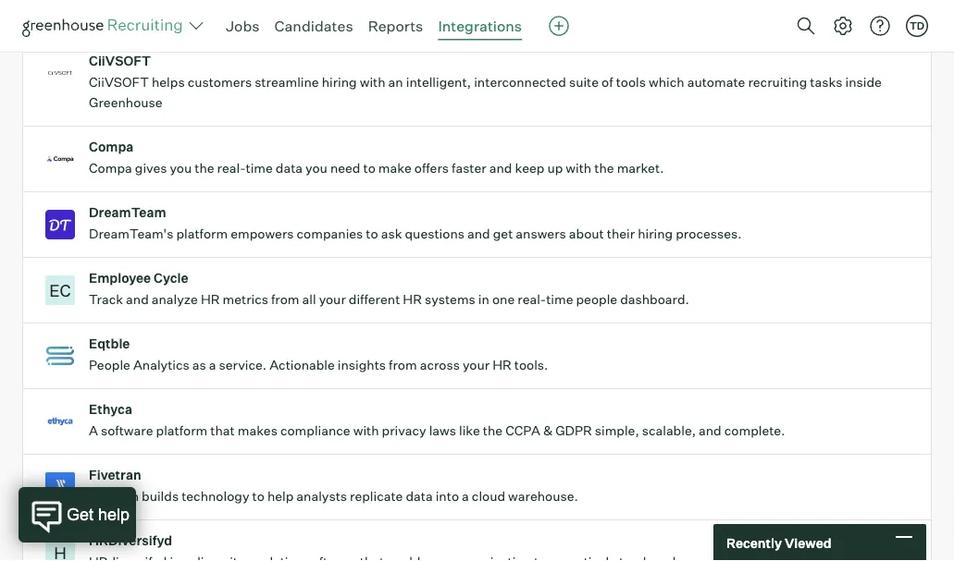 Task type: locate. For each thing, give the bounding box(es) containing it.
0 vertical spatial compa
[[89, 139, 134, 155]]

fivetran down software on the left bottom
[[89, 468, 141, 484]]

1 vertical spatial from
[[389, 357, 417, 374]]

warehouse.
[[508, 489, 578, 505]]

suite
[[569, 74, 599, 90]]

1 you from the left
[[170, 160, 192, 177]]

hr left systems
[[403, 292, 422, 308]]

hiring right their
[[638, 226, 673, 242]]

you left need
[[306, 160, 328, 177]]

insights
[[338, 357, 386, 374]]

to inside dreamteam dreamteam's platform empowers companies to ask questions and get answers about their hiring processes.
[[366, 226, 378, 242]]

to right need
[[363, 160, 376, 177]]

data inside fivetran fivetran builds technology to help analysts replicate data into a cloud warehouse.
[[406, 489, 433, 505]]

gdpr
[[556, 423, 592, 439]]

1 horizontal spatial hr
[[403, 292, 422, 308]]

0 vertical spatial data
[[276, 160, 303, 177]]

service.
[[219, 357, 267, 374]]

2 compa from the top
[[89, 160, 132, 177]]

with inside compa compa gives you the real-time data you need to make offers faster and keep up with the market.
[[566, 160, 592, 177]]

data
[[276, 160, 303, 177], [406, 489, 433, 505]]

dreamteam dreamteam's platform empowers companies to ask questions and get answers about their hiring processes.
[[89, 205, 742, 242]]

the right gives at the left of page
[[195, 160, 214, 177]]

time up empowers
[[246, 160, 273, 177]]

0 horizontal spatial time
[[246, 160, 273, 177]]

help
[[267, 489, 294, 505]]

and left keep
[[489, 160, 512, 177]]

dreamteam's
[[89, 226, 173, 242]]

with left privacy
[[353, 423, 379, 439]]

1 vertical spatial fivetran
[[89, 489, 139, 505]]

and inside dreamteam dreamteam's platform empowers companies to ask questions and get answers about their hiring processes.
[[467, 226, 490, 242]]

0 vertical spatial to
[[363, 160, 376, 177]]

1 vertical spatial real-
[[518, 292, 546, 308]]

platform left that
[[156, 423, 208, 439]]

0 horizontal spatial &
[[126, 9, 136, 25]]

1 horizontal spatial your
[[463, 357, 490, 374]]

0 vertical spatial &
[[126, 9, 136, 25]]

1 vertical spatial hiring
[[638, 226, 673, 242]]

hr for from
[[403, 292, 422, 308]]

real- up empowers
[[217, 160, 246, 177]]

questions
[[405, 226, 465, 242]]

compa down greenhouse
[[89, 139, 134, 155]]

0 vertical spatial with
[[360, 74, 386, 90]]

0 horizontal spatial you
[[170, 160, 192, 177]]

ciivsoft
[[89, 53, 151, 69], [89, 74, 149, 90]]

reports
[[368, 17, 423, 35]]

complete.
[[725, 423, 785, 439]]

ciivsoft up greenhouse
[[89, 74, 149, 90]]

1 vertical spatial ciivsoft
[[89, 74, 149, 90]]

0 horizontal spatial hiring
[[322, 74, 357, 90]]

one
[[492, 292, 515, 308]]

0 horizontal spatial data
[[276, 160, 303, 177]]

and right scalable,
[[699, 423, 722, 439]]

your inside 'employee cycle track and analyze hr metrics from all your different hr systems in one real-time people dashboard.'
[[319, 292, 346, 308]]

analysts
[[297, 489, 347, 505]]

0 vertical spatial ciivsoft
[[89, 53, 151, 69]]

and inside 'employee cycle track and analyze hr metrics from all your different hr systems in one real-time people dashboard.'
[[126, 292, 149, 308]]

hr inside eqtble people analytics as a service. actionable insights from across your hr tools.
[[493, 357, 512, 374]]

& inside wade & wendy's conversational ai platform automates sourcing, screening, and scheduling/coordination for your team. link
[[126, 9, 136, 25]]

2 vertical spatial your
[[463, 357, 490, 374]]

from
[[271, 292, 300, 308], [389, 357, 417, 374]]

1 horizontal spatial time
[[546, 292, 573, 308]]

fivetran
[[89, 468, 141, 484], [89, 489, 139, 505]]

2 horizontal spatial the
[[595, 160, 614, 177]]

to inside fivetran fivetran builds technology to help analysts replicate data into a cloud warehouse.
[[252, 489, 265, 505]]

0 horizontal spatial a
[[209, 357, 216, 374]]

1 fivetran from the top
[[89, 468, 141, 484]]

and down employee
[[126, 292, 149, 308]]

compa left gives at the left of page
[[89, 160, 132, 177]]

and right screening,
[[549, 9, 572, 25]]

replicate
[[350, 489, 403, 505]]

need
[[330, 160, 361, 177]]

2 you from the left
[[306, 160, 328, 177]]

ec
[[49, 281, 71, 301]]

compa
[[89, 139, 134, 155], [89, 160, 132, 177]]

2 vertical spatial to
[[252, 489, 265, 505]]

1 vertical spatial with
[[566, 160, 592, 177]]

your right for
[[746, 9, 773, 25]]

a right into
[[462, 489, 469, 505]]

data inside compa compa gives you the real-time data you need to make offers faster and keep up with the market.
[[276, 160, 303, 177]]

1 vertical spatial data
[[406, 489, 433, 505]]

to
[[363, 160, 376, 177], [366, 226, 378, 242], [252, 489, 265, 505]]

interconnected
[[474, 74, 566, 90]]

and left get
[[467, 226, 490, 242]]

2 vertical spatial with
[[353, 423, 379, 439]]

platform up cycle on the left of the page
[[176, 226, 228, 242]]

with left an
[[360, 74, 386, 90]]

1 horizontal spatial hiring
[[638, 226, 673, 242]]

time left people
[[546, 292, 573, 308]]

1 vertical spatial platform
[[176, 226, 228, 242]]

0 horizontal spatial the
[[195, 160, 214, 177]]

to left ask
[[366, 226, 378, 242]]

screening,
[[482, 9, 546, 25]]

real-
[[217, 160, 246, 177], [518, 292, 546, 308]]

1 vertical spatial your
[[319, 292, 346, 308]]

hr left metrics
[[201, 292, 220, 308]]

jobs
[[226, 17, 260, 35]]

1 compa from the top
[[89, 139, 134, 155]]

the inside ethyca a software platform that makes compliance with privacy laws like the ccpa & gdpr simple, scalable, and complete.
[[483, 423, 503, 439]]

1 horizontal spatial you
[[306, 160, 328, 177]]

market.
[[617, 160, 664, 177]]

builds
[[142, 489, 179, 505]]

hiring right streamline on the top of the page
[[322, 74, 357, 90]]

actionable
[[270, 357, 335, 374]]

1 vertical spatial &
[[543, 423, 553, 439]]

0 vertical spatial your
[[746, 9, 773, 25]]

1 horizontal spatial from
[[389, 357, 417, 374]]

as
[[192, 357, 206, 374]]

with right up
[[566, 160, 592, 177]]

wade & wendy's conversational ai platform automates sourcing, screening, and scheduling/coordination for your team. link
[[23, 0, 931, 41]]

a inside eqtble people analytics as a service. actionable insights from across your hr tools.
[[209, 357, 216, 374]]

hr left tools. at the right bottom of page
[[493, 357, 512, 374]]

the left market.
[[595, 160, 614, 177]]

up
[[547, 160, 563, 177]]

0 horizontal spatial from
[[271, 292, 300, 308]]

dreamteam
[[89, 205, 166, 221]]

faster
[[452, 160, 487, 177]]

2 ciivsoft from the top
[[89, 74, 149, 90]]

0 horizontal spatial your
[[319, 292, 346, 308]]

0 horizontal spatial real-
[[217, 160, 246, 177]]

inside
[[846, 74, 882, 90]]

1 horizontal spatial data
[[406, 489, 433, 505]]

platform right ai
[[301, 9, 352, 25]]

wendy's
[[138, 9, 190, 25]]

hr for insights
[[493, 357, 512, 374]]

in
[[478, 292, 490, 308]]

1 horizontal spatial the
[[483, 423, 503, 439]]

greenhouse
[[89, 95, 163, 111]]

platform
[[301, 9, 352, 25], [176, 226, 228, 242], [156, 423, 208, 439]]

real- inside 'employee cycle track and analyze hr metrics from all your different hr systems in one real-time people dashboard.'
[[518, 292, 546, 308]]

greenhouse recruiting image
[[22, 15, 189, 37]]

ciivsoft down greenhouse recruiting image on the top
[[89, 53, 151, 69]]

& right wade
[[126, 9, 136, 25]]

fivetran left builds
[[89, 489, 139, 505]]

like
[[459, 423, 480, 439]]

a inside fivetran fivetran builds technology to help analysts replicate data into a cloud warehouse.
[[462, 489, 469, 505]]

privacy
[[382, 423, 426, 439]]

1 horizontal spatial a
[[462, 489, 469, 505]]

and inside wade & wendy's conversational ai platform automates sourcing, screening, and scheduling/coordination for your team. link
[[549, 9, 572, 25]]

recently viewed
[[727, 535, 832, 551]]

analytics
[[133, 357, 190, 374]]

real- inside compa compa gives you the real-time data you need to make offers faster and keep up with the market.
[[217, 160, 246, 177]]

platform inside dreamteam dreamteam's platform empowers companies to ask questions and get answers about their hiring processes.
[[176, 226, 228, 242]]

eqtble people analytics as a service. actionable insights from across your hr tools.
[[89, 336, 548, 374]]

scalable,
[[642, 423, 696, 439]]

0 vertical spatial from
[[271, 292, 300, 308]]

tasks
[[810, 74, 843, 90]]

1 vertical spatial to
[[366, 226, 378, 242]]

sourcing,
[[423, 9, 480, 25]]

software
[[101, 423, 153, 439]]

0 vertical spatial a
[[209, 357, 216, 374]]

your inside eqtble people analytics as a service. actionable insights from across your hr tools.
[[463, 357, 490, 374]]

from left all at the left of page
[[271, 292, 300, 308]]

from left across
[[389, 357, 417, 374]]

people
[[576, 292, 618, 308]]

0 vertical spatial fivetran
[[89, 468, 141, 484]]

with inside ethyca a software platform that makes compliance with privacy laws like the ccpa & gdpr simple, scalable, and complete.
[[353, 423, 379, 439]]

metrics
[[223, 292, 268, 308]]

the right like
[[483, 423, 503, 439]]

you right gives at the left of page
[[170, 160, 192, 177]]

a
[[209, 357, 216, 374], [462, 489, 469, 505]]

0 vertical spatial real-
[[217, 160, 246, 177]]

2 vertical spatial platform
[[156, 423, 208, 439]]

eqtble
[[89, 336, 130, 352]]

& right ccpa
[[543, 423, 553, 439]]

a right as
[[209, 357, 216, 374]]

time
[[246, 160, 273, 177], [546, 292, 573, 308]]

your right all at the left of page
[[319, 292, 346, 308]]

technology
[[182, 489, 249, 505]]

1 vertical spatial a
[[462, 489, 469, 505]]

your right across
[[463, 357, 490, 374]]

1 horizontal spatial real-
[[518, 292, 546, 308]]

1 vertical spatial time
[[546, 292, 573, 308]]

your
[[746, 9, 773, 25], [319, 292, 346, 308], [463, 357, 490, 374]]

of
[[602, 74, 613, 90]]

0 vertical spatial platform
[[301, 9, 352, 25]]

dashboard.
[[620, 292, 689, 308]]

that
[[210, 423, 235, 439]]

ciivsoft ciivsoft helps customers streamline hiring with an intelligent, interconnected suite of tools which automate recruiting tasks inside greenhouse
[[89, 53, 882, 111]]

real- right one
[[518, 292, 546, 308]]

0 vertical spatial hiring
[[322, 74, 357, 90]]

1 vertical spatial compa
[[89, 160, 132, 177]]

0 vertical spatial time
[[246, 160, 273, 177]]

processes.
[[676, 226, 742, 242]]

data left need
[[276, 160, 303, 177]]

data left into
[[406, 489, 433, 505]]

2 horizontal spatial hr
[[493, 357, 512, 374]]

team.
[[776, 9, 810, 25]]

to left 'help'
[[252, 489, 265, 505]]

1 horizontal spatial &
[[543, 423, 553, 439]]



Task type: vqa. For each thing, say whether or not it's contained in the screenshot.
the leftmost &
yes



Task type: describe. For each thing, give the bounding box(es) containing it.
into
[[436, 489, 459, 505]]

tools.
[[514, 357, 548, 374]]

td
[[910, 19, 925, 32]]

simple,
[[595, 423, 639, 439]]

a
[[89, 423, 98, 439]]

fivetran fivetran builds technology to help analysts replicate data into a cloud warehouse.
[[89, 468, 578, 505]]

integrations
[[438, 17, 522, 35]]

and inside ethyca a software platform that makes compliance with privacy laws like the ccpa & gdpr simple, scalable, and complete.
[[699, 423, 722, 439]]

companies
[[297, 226, 363, 242]]

candidates link
[[274, 17, 353, 35]]

laws
[[429, 423, 456, 439]]

empowers
[[231, 226, 294, 242]]

analyze
[[152, 292, 198, 308]]

time inside 'employee cycle track and analyze hr metrics from all your different hr systems in one real-time people dashboard.'
[[546, 292, 573, 308]]

which
[[649, 74, 685, 90]]

for
[[726, 9, 743, 25]]

ask
[[381, 226, 402, 242]]

cloud
[[472, 489, 506, 505]]

employee cycle track and analyze hr metrics from all your different hr systems in one real-time people dashboard.
[[89, 270, 689, 308]]

streamline
[[255, 74, 319, 90]]

hiring inside dreamteam dreamteam's platform empowers companies to ask questions and get answers about their hiring processes.
[[638, 226, 673, 242]]

ethyca
[[89, 402, 132, 418]]

from inside eqtble people analytics as a service. actionable insights from across your hr tools.
[[389, 357, 417, 374]]

candidates
[[274, 17, 353, 35]]

people
[[89, 357, 130, 374]]

answers
[[516, 226, 566, 242]]

to inside compa compa gives you the real-time data you need to make offers faster and keep up with the market.
[[363, 160, 376, 177]]

offers
[[414, 160, 449, 177]]

td button
[[906, 15, 928, 37]]

makes
[[238, 423, 278, 439]]

get
[[493, 226, 513, 242]]

wade & wendy's conversational ai platform automates sourcing, screening, and scheduling/coordination for your team.
[[89, 9, 810, 25]]

their
[[607, 226, 635, 242]]

integrations link
[[438, 17, 522, 35]]

make
[[378, 160, 412, 177]]

keep
[[515, 160, 545, 177]]

search image
[[795, 15, 817, 37]]

recently
[[727, 535, 782, 551]]

an
[[388, 74, 403, 90]]

compliance
[[280, 423, 350, 439]]

track
[[89, 292, 123, 308]]

recruiting
[[748, 74, 807, 90]]

with inside the ciivsoft ciivsoft helps customers streamline hiring with an intelligent, interconnected suite of tools which automate recruiting tasks inside greenhouse
[[360, 74, 386, 90]]

cycle
[[154, 270, 188, 287]]

automate
[[687, 74, 746, 90]]

different
[[349, 292, 400, 308]]

jobs link
[[226, 17, 260, 35]]

time inside compa compa gives you the real-time data you need to make offers faster and keep up with the market.
[[246, 160, 273, 177]]

automates
[[355, 9, 420, 25]]

from inside 'employee cycle track and analyze hr metrics from all your different hr systems in one real-time people dashboard.'
[[271, 292, 300, 308]]

hrdiversifyd link
[[23, 521, 931, 562]]

compa compa gives you the real-time data you need to make offers faster and keep up with the market.
[[89, 139, 664, 177]]

and inside compa compa gives you the real-time data you need to make offers faster and keep up with the market.
[[489, 160, 512, 177]]

1 ciivsoft from the top
[[89, 53, 151, 69]]

gives
[[135, 160, 167, 177]]

2 horizontal spatial your
[[746, 9, 773, 25]]

scheduling/coordination
[[575, 9, 724, 25]]

systems
[[425, 292, 476, 308]]

employee
[[89, 270, 151, 287]]

helps
[[152, 74, 185, 90]]

& inside ethyca a software platform that makes compliance with privacy laws like the ccpa & gdpr simple, scalable, and complete.
[[543, 423, 553, 439]]

all
[[302, 292, 316, 308]]

intelligent,
[[406, 74, 471, 90]]

tools
[[616, 74, 646, 90]]

reports link
[[368, 17, 423, 35]]

2 fivetran from the top
[[89, 489, 139, 505]]

viewed
[[785, 535, 832, 551]]

wade
[[89, 9, 123, 25]]

configure image
[[832, 15, 854, 37]]

0 horizontal spatial hr
[[201, 292, 220, 308]]

conversational
[[193, 9, 282, 25]]

across
[[420, 357, 460, 374]]

about
[[569, 226, 604, 242]]

ai
[[285, 9, 298, 25]]

hiring inside the ciivsoft ciivsoft helps customers streamline hiring with an intelligent, interconnected suite of tools which automate recruiting tasks inside greenhouse
[[322, 74, 357, 90]]

hrdiversifyd
[[89, 533, 172, 550]]

td button
[[903, 11, 932, 41]]

platform inside ethyca a software platform that makes compliance with privacy laws like the ccpa & gdpr simple, scalable, and complete.
[[156, 423, 208, 439]]

ccpa
[[506, 423, 540, 439]]



